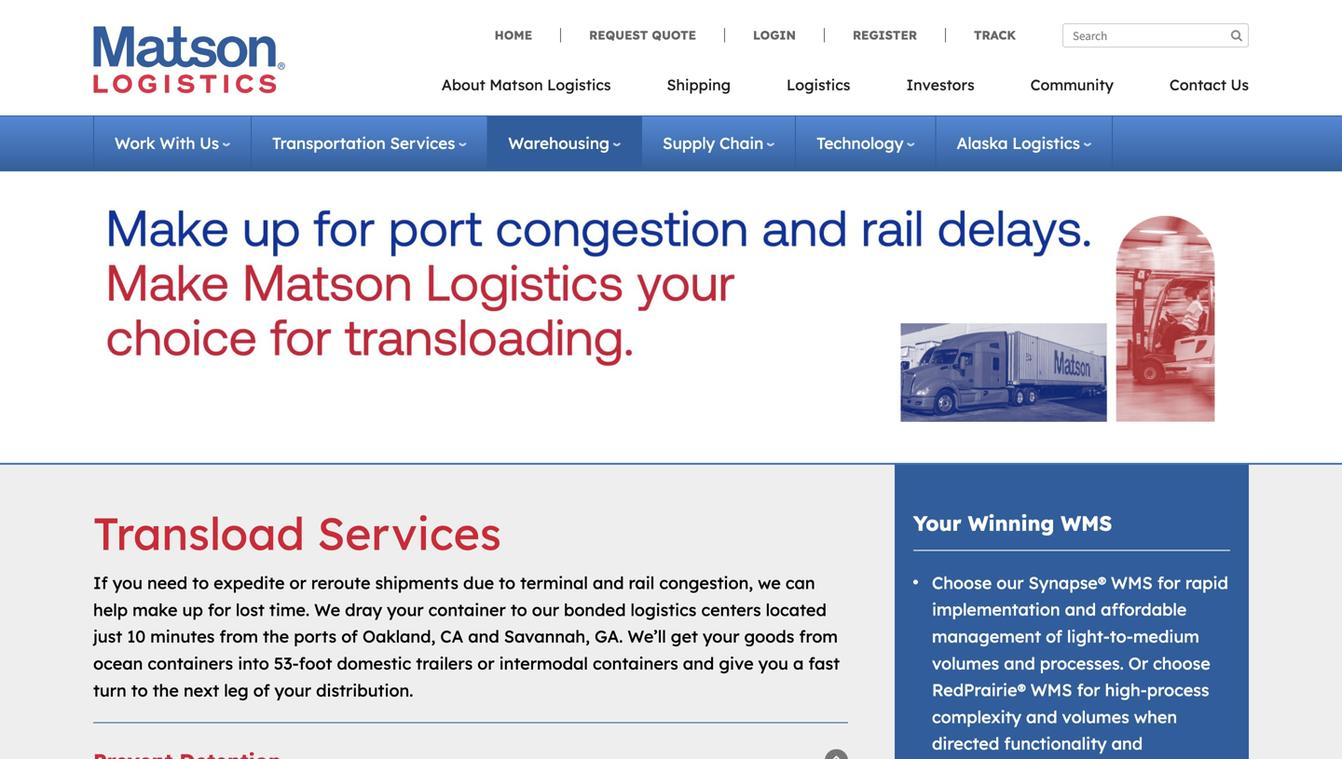 Task type: describe. For each thing, give the bounding box(es) containing it.
or
[[1129, 653, 1149, 674]]

we
[[314, 600, 340, 621]]

work
[[115, 133, 155, 153]]

ocean
[[93, 654, 143, 675]]

alaska
[[957, 133, 1008, 153]]

turn
[[93, 680, 127, 701]]

shipping link
[[639, 70, 759, 108]]

logistics link
[[759, 70, 879, 108]]

light-
[[1067, 627, 1110, 648]]

chain
[[720, 133, 764, 153]]

to right due
[[499, 573, 516, 594]]

complexity
[[932, 707, 1022, 728]]

investors link
[[879, 70, 1003, 108]]

0 vertical spatial the
[[263, 627, 289, 648]]

time.
[[269, 600, 310, 621]]

goods
[[744, 627, 795, 648]]

choose
[[1153, 653, 1211, 674]]

to up savannah,
[[511, 600, 527, 621]]

next
[[184, 680, 219, 701]]

transportation services link
[[272, 133, 467, 153]]

track link
[[945, 28, 1016, 43]]

work with us link
[[115, 133, 230, 153]]

rail
[[629, 573, 655, 594]]

make
[[133, 600, 178, 621]]

request
[[589, 28, 648, 43]]

supply chain link
[[663, 133, 775, 153]]

choose
[[932, 573, 992, 594]]

investors
[[907, 76, 975, 94]]

we
[[758, 573, 781, 594]]

logistics
[[631, 600, 697, 621]]

management
[[932, 627, 1041, 648]]

contact us
[[1170, 76, 1249, 94]]

supply chain
[[663, 133, 764, 153]]

winning
[[968, 511, 1055, 537]]

technology
[[817, 133, 904, 153]]

0 horizontal spatial volumes
[[932, 653, 1000, 674]]

2 horizontal spatial for
[[1158, 573, 1181, 594]]

register link
[[824, 28, 945, 43]]

fast
[[809, 654, 840, 675]]

matson
[[490, 76, 543, 94]]

rapid
[[1186, 573, 1229, 594]]

0 horizontal spatial your
[[275, 680, 311, 701]]

get
[[671, 627, 698, 648]]

1 horizontal spatial for
[[1077, 680, 1101, 701]]

lost
[[236, 600, 265, 621]]

dray
[[345, 600, 382, 621]]

and down the get
[[683, 654, 714, 675]]

contact
[[1170, 76, 1227, 94]]

1 horizontal spatial logistics
[[787, 76, 851, 94]]

oakland,
[[363, 627, 436, 648]]

and up the light- on the bottom of the page
[[1065, 600, 1097, 621]]

login
[[753, 28, 796, 43]]

your winning wms
[[914, 511, 1113, 537]]

shipments
[[375, 573, 459, 594]]

transportation
[[272, 133, 386, 153]]

affordable
[[1101, 600, 1187, 621]]

register
[[853, 28, 917, 43]]

medium
[[1134, 627, 1200, 648]]

container
[[429, 600, 506, 621]]

choose our synapse® wms for rapid implementation and affordable management of light-to-medium volumes and processes. or choose redprairie® wms for high-process complexity and volumes when directed functionali
[[932, 573, 1229, 760]]

if you need to expedite or reroute shipments due to terminal and rail congestion, we can help make up for lost time. we dray your container to our bonded logistics centers located just 10 minutes from the ports of oakland, ca and savannah, ga. we'll get your goods from ocean containers into 53-foot domestic trailers or intermodal containers and give you a fast turn to the next leg of your distribution.
[[93, 573, 840, 701]]

warehousing
[[508, 133, 610, 153]]

synapse®
[[1029, 573, 1107, 594]]

trailers
[[416, 654, 473, 675]]

transload
[[93, 506, 305, 562]]

just
[[93, 627, 122, 648]]

foot
[[299, 654, 332, 675]]

if
[[93, 573, 108, 594]]

high-
[[1105, 680, 1148, 701]]

can
[[786, 573, 815, 594]]

1 containers from the left
[[148, 654, 233, 675]]

to-
[[1110, 627, 1134, 648]]

home
[[495, 28, 532, 43]]

ca
[[440, 627, 464, 648]]

2 containers from the left
[[593, 654, 679, 675]]

with
[[160, 133, 195, 153]]

alaska services image
[[106, 191, 1237, 440]]

1 vertical spatial you
[[759, 654, 789, 675]]

implementation
[[932, 600, 1061, 621]]

2 horizontal spatial logistics
[[1013, 133, 1081, 153]]

1 from from the left
[[219, 627, 258, 648]]

and down container
[[468, 627, 499, 648]]

help
[[93, 600, 128, 621]]

our inside choose our synapse® wms for rapid implementation and affordable management of light-to-medium volumes and processes. or choose redprairie® wms for high-process complexity and volumes when directed functionali
[[997, 573, 1024, 594]]

request quote
[[589, 28, 696, 43]]



Task type: locate. For each thing, give the bounding box(es) containing it.
due
[[463, 573, 494, 594]]

None search field
[[1063, 23, 1249, 48]]

about matson logistics link
[[442, 70, 639, 108]]

1 horizontal spatial from
[[799, 627, 838, 648]]

wms up synapse®
[[1061, 511, 1113, 537]]

your
[[387, 600, 424, 621], [703, 627, 740, 648], [275, 680, 311, 701]]

to up the up
[[192, 573, 209, 594]]

community
[[1031, 76, 1114, 94]]

savannah,
[[504, 627, 590, 648]]

need
[[147, 573, 188, 594]]

services down about
[[390, 133, 455, 153]]

from down 'lost'
[[219, 627, 258, 648]]

of inside choose our synapse® wms for rapid implementation and affordable management of light-to-medium volumes and processes. or choose redprairie® wms for high-process complexity and volumes when directed functionali
[[1046, 627, 1063, 648]]

0 vertical spatial us
[[1231, 76, 1249, 94]]

reroute
[[311, 573, 371, 594]]

warehousing link
[[508, 133, 621, 153]]

and down "management"
[[1004, 653, 1036, 674]]

expedite
[[214, 573, 285, 594]]

a
[[793, 654, 804, 675]]

1 horizontal spatial the
[[263, 627, 289, 648]]

0 horizontal spatial our
[[532, 600, 559, 621]]

2 horizontal spatial your
[[703, 627, 740, 648]]

volumes down high- at the right bottom of the page
[[1062, 707, 1130, 728]]

0 horizontal spatial the
[[153, 680, 179, 701]]

track
[[974, 28, 1016, 43]]

1 horizontal spatial containers
[[593, 654, 679, 675]]

into
[[238, 654, 269, 675]]

centers
[[702, 600, 761, 621]]

or
[[290, 573, 307, 594], [478, 654, 495, 675]]

the
[[263, 627, 289, 648], [153, 680, 179, 701]]

top menu navigation
[[442, 70, 1249, 108]]

bonded
[[564, 600, 626, 621]]

53-
[[274, 654, 299, 675]]

matson logistics image
[[93, 26, 285, 93]]

wms
[[1061, 511, 1113, 537], [1111, 573, 1153, 594], [1031, 680, 1073, 701]]

backtop image
[[825, 750, 848, 760]]

2 from from the left
[[799, 627, 838, 648]]

supply
[[663, 133, 715, 153]]

ga.
[[595, 627, 623, 648]]

0 horizontal spatial logistics
[[547, 76, 611, 94]]

services for transportation services
[[390, 133, 455, 153]]

1 vertical spatial us
[[200, 133, 219, 153]]

1 horizontal spatial us
[[1231, 76, 1249, 94]]

we'll
[[628, 627, 666, 648]]

home link
[[495, 28, 560, 43]]

0 horizontal spatial you
[[113, 573, 143, 594]]

technology link
[[817, 133, 915, 153]]

containers
[[148, 654, 233, 675], [593, 654, 679, 675]]

leg
[[224, 680, 249, 701]]

logistics down login
[[787, 76, 851, 94]]

distribution.
[[316, 680, 413, 701]]

located
[[766, 600, 827, 621]]

directed
[[932, 734, 1000, 755]]

our up the implementation
[[997, 573, 1024, 594]]

1 vertical spatial your
[[703, 627, 740, 648]]

0 horizontal spatial of
[[253, 680, 270, 701]]

you right the if
[[113, 573, 143, 594]]

process
[[1148, 680, 1210, 701]]

10
[[127, 627, 146, 648]]

0 vertical spatial or
[[290, 573, 307, 594]]

ports
[[294, 627, 337, 648]]

services up shipments
[[317, 506, 501, 562]]

1 horizontal spatial of
[[341, 627, 358, 648]]

alaska logistics link
[[957, 133, 1092, 153]]

minutes
[[150, 627, 215, 648]]

and up the 'bonded'
[[593, 573, 624, 594]]

Search search field
[[1063, 23, 1249, 48]]

2 vertical spatial your
[[275, 680, 311, 701]]

2 vertical spatial wms
[[1031, 680, 1073, 701]]

of right leg
[[253, 680, 270, 701]]

1 vertical spatial for
[[208, 600, 231, 621]]

redprairie®
[[932, 680, 1026, 701]]

contact us link
[[1142, 70, 1249, 108]]

your winning wms section
[[872, 465, 1273, 760]]

1 horizontal spatial you
[[759, 654, 789, 675]]

0 vertical spatial volumes
[[932, 653, 1000, 674]]

us inside top menu navigation
[[1231, 76, 1249, 94]]

1 horizontal spatial or
[[478, 654, 495, 675]]

search image
[[1232, 29, 1243, 41]]

or right the trailers
[[478, 654, 495, 675]]

request quote link
[[560, 28, 724, 43]]

1 horizontal spatial your
[[387, 600, 424, 621]]

community link
[[1003, 70, 1142, 108]]

processes.
[[1040, 653, 1124, 674]]

the left next
[[153, 680, 179, 701]]

the up 53-
[[263, 627, 289, 648]]

0 horizontal spatial containers
[[148, 654, 233, 675]]

alaska logistics
[[957, 133, 1081, 153]]

up
[[182, 600, 203, 621]]

your
[[914, 511, 962, 537]]

volumes
[[932, 653, 1000, 674], [1062, 707, 1130, 728]]

0 vertical spatial our
[[997, 573, 1024, 594]]

transload services
[[93, 506, 501, 562]]

quote
[[652, 28, 696, 43]]

0 horizontal spatial for
[[208, 600, 231, 621]]

1 vertical spatial our
[[532, 600, 559, 621]]

for
[[1158, 573, 1181, 594], [208, 600, 231, 621], [1077, 680, 1101, 701]]

1 vertical spatial the
[[153, 680, 179, 701]]

for up affordable
[[1158, 573, 1181, 594]]

our inside the if you need to expedite or reroute shipments due to terminal and rail congestion, we can help make up for lost time. we dray your container to our bonded logistics centers located just 10 minutes from the ports of oakland, ca and savannah, ga. we'll get your goods from ocean containers into 53-foot domestic trailers or intermodal containers and give you a fast turn to the next leg of your distribution.
[[532, 600, 559, 621]]

our up savannah,
[[532, 600, 559, 621]]

wms down processes.
[[1031, 680, 1073, 701]]

login link
[[724, 28, 824, 43]]

0 vertical spatial your
[[387, 600, 424, 621]]

us right contact
[[1231, 76, 1249, 94]]

services for transload services
[[317, 506, 501, 562]]

0 horizontal spatial or
[[290, 573, 307, 594]]

1 vertical spatial volumes
[[1062, 707, 1130, 728]]

to right turn
[[131, 680, 148, 701]]

our
[[997, 573, 1024, 594], [532, 600, 559, 621]]

for down processes.
[[1077, 680, 1101, 701]]

for right the up
[[208, 600, 231, 621]]

transportation services
[[272, 133, 455, 153]]

from up fast
[[799, 627, 838, 648]]

containers down minutes
[[148, 654, 233, 675]]

0 horizontal spatial us
[[200, 133, 219, 153]]

2 horizontal spatial of
[[1046, 627, 1063, 648]]

0 vertical spatial wms
[[1061, 511, 1113, 537]]

and right the complexity
[[1027, 707, 1058, 728]]

of down dray
[[341, 627, 358, 648]]

of
[[1046, 627, 1063, 648], [341, 627, 358, 648], [253, 680, 270, 701]]

containers down we'll
[[593, 654, 679, 675]]

give
[[719, 654, 754, 675]]

0 vertical spatial you
[[113, 573, 143, 594]]

0 vertical spatial services
[[390, 133, 455, 153]]

or up time.
[[290, 573, 307, 594]]

1 vertical spatial wms
[[1111, 573, 1153, 594]]

us right the with
[[200, 133, 219, 153]]

your up oakland,
[[387, 600, 424, 621]]

your down centers
[[703, 627, 740, 648]]

logistics
[[547, 76, 611, 94], [787, 76, 851, 94], [1013, 133, 1081, 153]]

you left a
[[759, 654, 789, 675]]

1 vertical spatial services
[[317, 506, 501, 562]]

of left the light- on the bottom of the page
[[1046, 627, 1063, 648]]

logistics down community link
[[1013, 133, 1081, 153]]

terminal
[[520, 573, 588, 594]]

for inside the if you need to expedite or reroute shipments due to terminal and rail congestion, we can help make up for lost time. we dray your container to our bonded logistics centers located just 10 minutes from the ports of oakland, ca and savannah, ga. we'll get your goods from ocean containers into 53-foot domestic trailers or intermodal containers and give you a fast turn to the next leg of your distribution.
[[208, 600, 231, 621]]

your down 53-
[[275, 680, 311, 701]]

us
[[1231, 76, 1249, 94], [200, 133, 219, 153]]

congestion,
[[659, 573, 753, 594]]

wms up affordable
[[1111, 573, 1153, 594]]

intermodal
[[499, 654, 588, 675]]

1 horizontal spatial our
[[997, 573, 1024, 594]]

from
[[219, 627, 258, 648], [799, 627, 838, 648]]

2 vertical spatial for
[[1077, 680, 1101, 701]]

about
[[442, 76, 485, 94]]

logistics up warehousing link on the left top of page
[[547, 76, 611, 94]]

0 vertical spatial for
[[1158, 573, 1181, 594]]

1 vertical spatial or
[[478, 654, 495, 675]]

1 horizontal spatial volumes
[[1062, 707, 1130, 728]]

volumes up redprairie®
[[932, 653, 1000, 674]]

0 horizontal spatial from
[[219, 627, 258, 648]]

shipping
[[667, 76, 731, 94]]

and
[[593, 573, 624, 594], [1065, 600, 1097, 621], [468, 627, 499, 648], [1004, 653, 1036, 674], [683, 654, 714, 675], [1027, 707, 1058, 728]]



Task type: vqa. For each thing, say whether or not it's contained in the screenshot.
Us
yes



